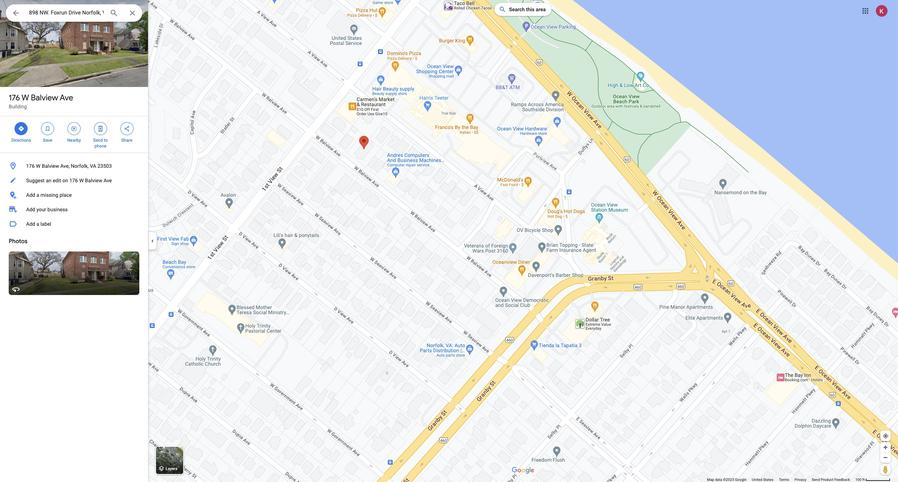 Task type: locate. For each thing, give the bounding box(es) containing it.
va
[[90, 163, 96, 169]]

none field inside 898 nw. foxrun drive norfolk, va 23503 field
[[29, 8, 104, 17]]

w for ave,
[[36, 163, 40, 169]]

states
[[764, 478, 774, 482]]

footer inside google maps element
[[707, 478, 856, 483]]

a left the missing
[[36, 192, 39, 198]]

map data ©2023 google
[[707, 478, 747, 482]]

balview
[[31, 93, 58, 103], [42, 163, 59, 169], [85, 178, 102, 184]]

zoom in image
[[883, 445, 889, 451]]

add inside add a missing place button
[[26, 192, 35, 198]]

0 horizontal spatial w
[[21, 93, 29, 103]]

add inside button
[[26, 221, 35, 227]]

0 vertical spatial 176
[[9, 93, 20, 103]]

feedback
[[835, 478, 850, 482]]

send inside button
[[812, 478, 820, 482]]

balview for ave
[[31, 93, 58, 103]]

2 vertical spatial balview
[[85, 178, 102, 184]]

0 vertical spatial a
[[36, 192, 39, 198]]

176 up suggest
[[26, 163, 35, 169]]

0 vertical spatial w
[[21, 93, 29, 103]]


[[44, 125, 51, 133]]

suggest
[[26, 178, 45, 184]]

w inside the 176 w balview ave, norfolk, va 23503 button
[[36, 163, 40, 169]]

send product feedback
[[812, 478, 850, 482]]

actions for 176 w balview ave region
[[0, 117, 148, 153]]

0 vertical spatial ave
[[60, 93, 73, 103]]

1 vertical spatial a
[[36, 221, 39, 227]]

100 ft button
[[856, 478, 891, 482]]

176 inside 176 w balview ave building
[[9, 93, 20, 103]]

0 vertical spatial balview
[[31, 93, 58, 103]]

1 vertical spatial add
[[26, 207, 35, 213]]

search this area button
[[495, 3, 552, 16]]

2 vertical spatial w
[[79, 178, 84, 184]]

add inside "add your business" link
[[26, 207, 35, 213]]


[[97, 125, 104, 133]]

2 add from the top
[[26, 207, 35, 213]]

ave down 23503
[[104, 178, 112, 184]]


[[18, 125, 24, 133]]

add for add a label
[[26, 221, 35, 227]]

collapse side panel image
[[148, 237, 156, 245]]

176
[[9, 93, 20, 103], [26, 163, 35, 169], [69, 178, 78, 184]]

photos
[[9, 238, 27, 245]]

business
[[47, 207, 68, 213]]

google maps element
[[0, 0, 898, 483]]

balview inside 176 w balview ave building
[[31, 93, 58, 103]]

send
[[93, 138, 103, 143], [812, 478, 820, 482]]

send up phone
[[93, 138, 103, 143]]

footer
[[707, 478, 856, 483]]

0 vertical spatial add
[[26, 192, 35, 198]]

3 add from the top
[[26, 221, 35, 227]]

1 a from the top
[[36, 192, 39, 198]]

united states
[[752, 478, 774, 482]]

nearby
[[67, 138, 81, 143]]

w
[[21, 93, 29, 103], [36, 163, 40, 169], [79, 178, 84, 184]]

privacy button
[[795, 478, 807, 483]]

w for ave
[[21, 93, 29, 103]]

176 right the on
[[69, 178, 78, 184]]

1 vertical spatial w
[[36, 163, 40, 169]]

save
[[43, 138, 52, 143]]

add left label
[[26, 221, 35, 227]]

layers
[[166, 467, 177, 472]]

1 add from the top
[[26, 192, 35, 198]]

1 vertical spatial 176
[[26, 163, 35, 169]]

2 vertical spatial add
[[26, 221, 35, 227]]

send to phone
[[93, 138, 108, 149]]

add your business
[[26, 207, 68, 213]]

on
[[62, 178, 68, 184]]

1 vertical spatial ave
[[104, 178, 112, 184]]

23503
[[98, 163, 112, 169]]

2 vertical spatial 176
[[69, 178, 78, 184]]

1 horizontal spatial w
[[36, 163, 40, 169]]

1 horizontal spatial send
[[812, 478, 820, 482]]

footer containing map data ©2023 google
[[707, 478, 856, 483]]

balview inside button
[[42, 163, 59, 169]]

google account: kenny nguyen  
(kenny.nguyen@adept.ai) image
[[876, 5, 888, 17]]

balview up 
[[31, 93, 58, 103]]

add left your
[[26, 207, 35, 213]]

add a missing place
[[26, 192, 72, 198]]

1 vertical spatial balview
[[42, 163, 59, 169]]

balview left 'ave,'
[[42, 163, 59, 169]]

balview down "va"
[[85, 178, 102, 184]]

176 for ave
[[9, 93, 20, 103]]

176 w balview ave building
[[9, 93, 73, 110]]

0 horizontal spatial ave
[[60, 93, 73, 103]]

google
[[735, 478, 747, 482]]

ave up 
[[60, 93, 73, 103]]

send left product
[[812, 478, 820, 482]]

0 horizontal spatial 176
[[9, 93, 20, 103]]

1 horizontal spatial ave
[[104, 178, 112, 184]]

a for label
[[36, 221, 39, 227]]

add
[[26, 192, 35, 198], [26, 207, 35, 213], [26, 221, 35, 227]]

0 horizontal spatial send
[[93, 138, 103, 143]]

directions
[[11, 138, 31, 143]]

suggest an edit on 176 w balview ave
[[26, 178, 112, 184]]

100
[[856, 478, 862, 482]]

0 vertical spatial send
[[93, 138, 103, 143]]

w inside 176 w balview ave building
[[21, 93, 29, 103]]

176 up the building
[[9, 93, 20, 103]]

privacy
[[795, 478, 807, 482]]

1 vertical spatial send
[[812, 478, 820, 482]]

send for send product feedback
[[812, 478, 820, 482]]

share
[[121, 138, 132, 143]]

send for send to phone
[[93, 138, 103, 143]]

None field
[[29, 8, 104, 17]]

united
[[752, 478, 763, 482]]

a left label
[[36, 221, 39, 227]]

norfolk,
[[71, 163, 89, 169]]

2 horizontal spatial 176
[[69, 178, 78, 184]]

ave
[[60, 93, 73, 103], [104, 178, 112, 184]]

add for add your business
[[26, 207, 35, 213]]

w up suggest
[[36, 163, 40, 169]]

send inside send to phone
[[93, 138, 103, 143]]

176 inside button
[[26, 163, 35, 169]]

terms
[[779, 478, 789, 482]]

w down norfolk,
[[79, 178, 84, 184]]

w up the building
[[21, 93, 29, 103]]

a
[[36, 192, 39, 198], [36, 221, 39, 227]]

this
[[526, 7, 535, 12]]

add down suggest
[[26, 192, 35, 198]]

2 horizontal spatial w
[[79, 178, 84, 184]]

show your location image
[[883, 433, 889, 440]]

2 a from the top
[[36, 221, 39, 227]]

1 horizontal spatial 176
[[26, 163, 35, 169]]



Task type: describe. For each thing, give the bounding box(es) containing it.
label
[[40, 221, 51, 227]]


[[12, 8, 20, 18]]

a for missing
[[36, 192, 39, 198]]

add a missing place button
[[0, 188, 148, 203]]

building
[[9, 104, 27, 110]]

search
[[509, 7, 525, 12]]

add for add a missing place
[[26, 192, 35, 198]]

area
[[536, 7, 546, 12]]

176 w balview ave main content
[[0, 0, 148, 483]]

suggest an edit on 176 w balview ave button
[[0, 174, 148, 188]]

ave inside button
[[104, 178, 112, 184]]

edit
[[53, 178, 61, 184]]

ft
[[863, 478, 865, 482]]

your
[[36, 207, 46, 213]]

to
[[104, 138, 108, 143]]

balview for ave,
[[42, 163, 59, 169]]

w inside suggest an edit on 176 w balview ave button
[[79, 178, 84, 184]]

map
[[707, 478, 714, 482]]

united states button
[[752, 478, 774, 483]]

search this area
[[509, 7, 546, 12]]

 button
[[6, 4, 26, 23]]

©2023
[[723, 478, 734, 482]]

add a label button
[[0, 217, 148, 232]]

product
[[821, 478, 834, 482]]

show street view coverage image
[[881, 465, 891, 476]]

zoom out image
[[883, 456, 889, 461]]

ave inside 176 w balview ave building
[[60, 93, 73, 103]]

100 ft
[[856, 478, 865, 482]]


[[71, 125, 77, 133]]

176 for ave,
[[26, 163, 35, 169]]

176 w balview ave, norfolk, va 23503 button
[[0, 159, 148, 174]]

ave,
[[60, 163, 70, 169]]

898 NW. Foxrun Drive Norfolk, VA 23503 field
[[6, 4, 142, 22]]

missing
[[40, 192, 58, 198]]

add your business link
[[0, 203, 148, 217]]

 search field
[[6, 4, 142, 23]]


[[124, 125, 130, 133]]

176 w balview ave, norfolk, va 23503
[[26, 163, 112, 169]]

balview inside button
[[85, 178, 102, 184]]

send product feedback button
[[812, 478, 850, 483]]

an
[[46, 178, 51, 184]]

place
[[60, 192, 72, 198]]

176 inside button
[[69, 178, 78, 184]]

phone
[[94, 144, 106, 149]]

data
[[715, 478, 723, 482]]

add a label
[[26, 221, 51, 227]]

terms button
[[779, 478, 789, 483]]



Task type: vqa. For each thing, say whether or not it's contained in the screenshot.
1231 I St main content
no



